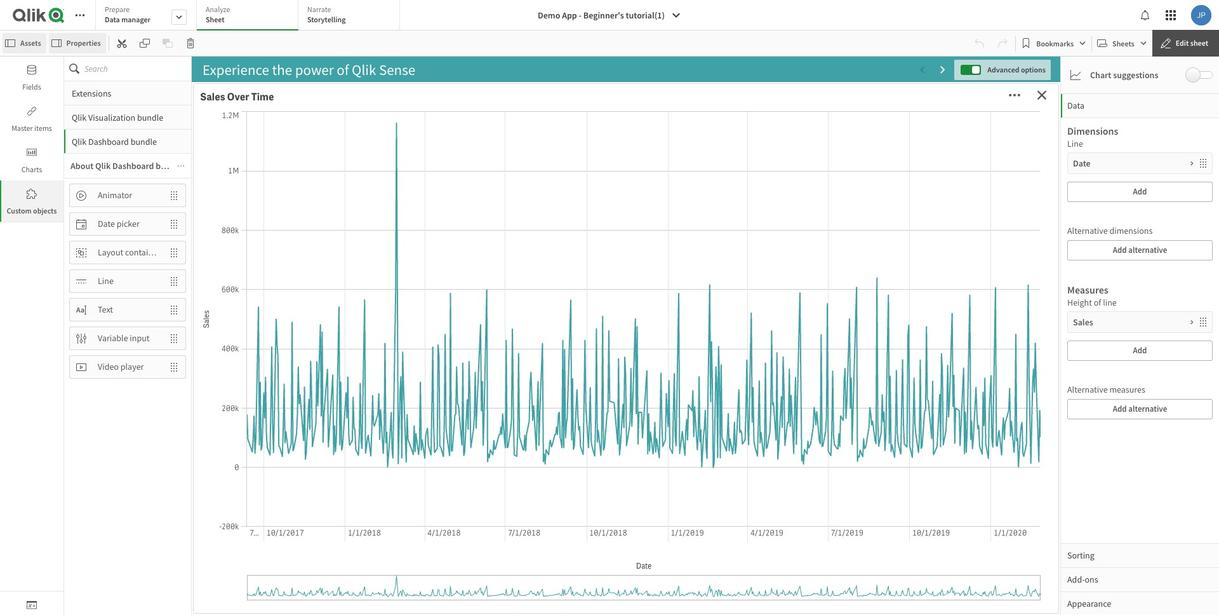 Task type: describe. For each thing, give the bounding box(es) containing it.
manager
[[649, 361, 681, 372]]

a
[[297, 369, 307, 396]]

to
[[731, 557, 747, 577]]

add button for measures
[[1068, 341, 1214, 361]]

items
[[34, 123, 52, 133]]

can
[[372, 167, 404, 194]]

add down measures
[[1114, 403, 1128, 414]]

search
[[497, 110, 556, 137]]

alternative for alternative dimensions
[[1068, 225, 1109, 236]]

0 horizontal spatial region
[[649, 229, 675, 240]]

region inside application
[[968, 314, 1000, 327]]

freely
[[444, 110, 493, 137]]

variables image
[[27, 600, 37, 610]]

click on a value(s) in one of these list boxes and see how the data changes
[[222, 369, 600, 425]]

1 horizontal spatial sheet
[[750, 557, 789, 577]]

variable input
[[98, 332, 150, 344]]

carry
[[613, 557, 649, 577]]

alternative measures
[[1068, 384, 1146, 395]]

sheet
[[206, 15, 225, 24]]

link image
[[27, 106, 37, 116]]

extensions
[[72, 87, 111, 99]]

only qlik sense lets you freely search and explore across all your data...as fast as you can click
[[225, 110, 597, 194]]

-
[[579, 10, 582, 21]]

app
[[562, 10, 577, 21]]

of inside click on a value(s) in one of these list boxes and see how the data changes
[[442, 369, 460, 396]]

text
[[98, 304, 113, 315]]

kathy
[[635, 515, 654, 525]]

narrate storytelling
[[308, 4, 346, 24]]

james peterson image
[[1192, 5, 1212, 25]]

one
[[405, 369, 438, 396]]

add-
[[1068, 574, 1086, 585]]

edit sheet button
[[1153, 30, 1220, 57]]

these
[[464, 369, 513, 396]]

move image for line
[[163, 270, 186, 292]]

lets
[[372, 110, 404, 137]]

and inside click on a value(s) in one of these list boxes and see how the data changes
[[278, 398, 311, 425]]

alternative for alternative measures
[[1068, 384, 1109, 395]]

see
[[315, 398, 346, 425]]

john for john greg
[[635, 497, 652, 507]]

demo
[[538, 10, 561, 21]]

data inside prepare data manager
[[105, 15, 120, 24]]

2017
[[661, 123, 679, 133]]

carolyn halmon
[[635, 423, 689, 433]]

appearance tab
[[1062, 592, 1220, 615]]

qlik down extensions
[[72, 112, 87, 123]]

add-ons tab
[[1062, 567, 1220, 592]]

your inside button
[[504, 557, 535, 577]]

layout container
[[98, 247, 161, 258]]

tab list containing extensions
[[64, 81, 191, 615]]

list
[[517, 369, 544, 396]]

charts
[[21, 165, 42, 174]]

add alternative button for alternative dimensions
[[1068, 240, 1214, 261]]

johnson
[[660, 460, 689, 470]]

the
[[393, 398, 422, 425]]

from
[[652, 557, 686, 577]]

suggestions
[[1114, 69, 1159, 81]]

brenda gibson optional. 2 of 19 row
[[630, 401, 695, 419]]

move image for text
[[163, 299, 186, 321]]

chart suggestions
[[1091, 69, 1159, 81]]

as
[[540, 138, 560, 165]]

database image
[[27, 65, 37, 75]]

0 vertical spatial you
[[408, 110, 440, 137]]

2020
[[661, 178, 679, 188]]

over
[[227, 90, 249, 104]]

arrow right image for dimensions
[[1190, 154, 1195, 173]]

halmon
[[662, 423, 689, 433]]

greg
[[654, 497, 670, 507]]

amanda honda
[[635, 386, 687, 396]]

sorting tab
[[1062, 543, 1220, 567]]

demo app - beginner's tutorial(1) button
[[531, 5, 689, 25]]

time
[[251, 90, 274, 104]]

2 horizontal spatial line
[[1068, 138, 1084, 149]]

0 vertical spatial of
[[1095, 297, 1102, 308]]

assets button
[[3, 33, 46, 53]]

master
[[12, 123, 33, 133]]

advanced
[[988, 65, 1020, 74]]

move image for variable input
[[163, 328, 186, 349]]

see
[[475, 557, 501, 577]]

1 vertical spatial dashboard
[[112, 160, 154, 172]]

carolyn
[[635, 423, 661, 433]]

sense
[[313, 110, 368, 137]]

bundle for qlik visualization bundle
[[137, 112, 163, 123]]

laychak
[[656, 441, 683, 451]]

dennis johnson
[[635, 460, 689, 470]]

john for john davis
[[635, 478, 652, 488]]

Search text field
[[85, 57, 191, 81]]

sales by product line
[[708, 314, 806, 327]]

japan optional. 2 of 7 row
[[630, 269, 695, 287]]

add alternative for alternative dimensions
[[1114, 245, 1168, 255]]

all
[[357, 138, 377, 165]]

container
[[125, 247, 161, 258]]

carolyn halmon optional. 3 of 19 row
[[630, 419, 695, 437]]

line chart line image
[[1071, 70, 1081, 80]]

data...as
[[425, 138, 499, 165]]

alternative dimensions
[[1068, 225, 1153, 236]]

john greg
[[635, 497, 670, 507]]

measures
[[1110, 384, 1146, 395]]

master items button
[[0, 98, 64, 139]]

storytelling
[[308, 15, 346, 24]]

data
[[426, 398, 465, 425]]

per
[[951, 314, 966, 327]]

player
[[121, 361, 144, 372]]

only
[[228, 110, 270, 137]]

david
[[635, 441, 654, 451]]

product
[[748, 314, 785, 327]]

picker
[[117, 218, 140, 229]]

add up measures
[[1134, 345, 1148, 356]]

prepare
[[105, 4, 130, 14]]

sorting
[[1068, 550, 1095, 561]]

next:
[[434, 557, 472, 577]]

sales for sales over time
[[200, 90, 225, 104]]

line
[[1104, 297, 1118, 308]]

dashboard inside tab
[[88, 136, 129, 147]]

manager
[[121, 15, 151, 24]]

prepare data manager
[[105, 4, 151, 24]]

selections
[[538, 557, 610, 577]]



Task type: locate. For each thing, give the bounding box(es) containing it.
fields button
[[0, 57, 64, 98]]

1 vertical spatial your
[[504, 557, 535, 577]]

add button up dimensions
[[1068, 182, 1214, 202]]

1 vertical spatial data
[[1068, 100, 1085, 111]]

gibson
[[661, 404, 684, 415]]

height of line
[[1068, 297, 1118, 308]]

dimensions
[[1110, 225, 1153, 236]]

qlik down 'time'
[[274, 110, 309, 137]]

david laychak optional. 4 of 19 row
[[630, 437, 695, 456]]

add alternative down dimensions
[[1114, 245, 1168, 255]]

davis
[[654, 478, 672, 488]]

your inside only qlik sense lets you freely search and explore across all your data...as fast as you can click
[[381, 138, 421, 165]]

sales
[[200, 90, 225, 104], [708, 314, 733, 327], [924, 314, 949, 327], [1074, 316, 1094, 328]]

bundle up the about qlik dashboard bundle on the left top of the page
[[131, 136, 157, 147]]

analyze sheet
[[206, 4, 230, 24]]

dimensions
[[1068, 125, 1119, 137]]

dashboard down visualization
[[88, 136, 129, 147]]

alternative left measures
[[1068, 384, 1109, 395]]

sales left over
[[200, 90, 225, 104]]

you right lets
[[408, 110, 440, 137]]

application
[[0, 0, 1220, 615], [198, 88, 624, 522]]

date for date picker
[[98, 218, 115, 229]]

you right the as
[[564, 138, 597, 165]]

master items
[[12, 123, 52, 133]]

0 horizontal spatial date
[[98, 218, 115, 229]]

1 vertical spatial arrow right image
[[1190, 313, 1195, 332]]

fast
[[503, 138, 536, 165]]

david laychak
[[635, 441, 683, 451]]

2 vertical spatial move image
[[163, 242, 186, 263]]

sales for sales per region
[[924, 314, 949, 327]]

data inside 'tab'
[[1068, 100, 1085, 111]]

add alternative button down dimensions
[[1068, 240, 1214, 261]]

uk optional. 5 of 7 row
[[630, 324, 695, 343]]

qlik
[[274, 110, 309, 137], [72, 112, 87, 123], [72, 136, 87, 147], [95, 160, 111, 172]]

sales inside sales by product line 'application'
[[708, 314, 733, 327]]

of up data
[[442, 369, 460, 396]]

1 horizontal spatial your
[[504, 557, 535, 577]]

edit
[[1177, 38, 1190, 48]]

date down the dimensions
[[1074, 158, 1091, 169]]

john
[[635, 478, 652, 488], [635, 497, 652, 507]]

0 horizontal spatial your
[[381, 138, 421, 165]]

sales left by
[[708, 314, 733, 327]]

0 vertical spatial tab list
[[95, 0, 405, 32]]

alternative down dimensions
[[1129, 245, 1168, 255]]

narrate
[[308, 4, 331, 14]]

qlik inside tab
[[72, 136, 87, 147]]

1 vertical spatial you
[[564, 138, 597, 165]]

properties button
[[49, 33, 106, 53]]

data down prepare
[[105, 15, 120, 24]]

alternative
[[1129, 245, 1168, 255], [1129, 403, 1168, 414]]

dennis johnson optional. 5 of 19 row
[[630, 456, 695, 474]]

sales per region
[[924, 314, 1000, 327]]

tutorial(1)
[[626, 10, 665, 21]]

0 vertical spatial date
[[1074, 158, 1091, 169]]

1 alternative from the top
[[1068, 225, 1109, 236]]

john down dennis
[[635, 478, 652, 488]]

dashboard down qlik dashboard bundle tab in the top left of the page
[[112, 160, 154, 172]]

delete image
[[185, 38, 195, 48]]

object image
[[27, 147, 37, 158]]

data tab
[[1062, 93, 1220, 118]]

line up text
[[98, 275, 114, 287]]

0 vertical spatial and
[[560, 110, 593, 137]]

analyze
[[206, 4, 230, 14]]

bundle for qlik dashboard bundle
[[131, 136, 157, 147]]

demo app - beginner's tutorial(1)
[[538, 10, 665, 21]]

move image
[[163, 185, 186, 206], [163, 213, 186, 235], [163, 242, 186, 263]]

1 alternative from the top
[[1129, 245, 1168, 255]]

qlik inside only qlik sense lets you freely search and explore across all your data...as fast as you can click
[[274, 110, 309, 137]]

date
[[1074, 158, 1091, 169], [98, 218, 115, 229]]

edit sheet
[[1177, 38, 1209, 48]]

objects
[[33, 206, 57, 215]]

more information image
[[177, 154, 185, 178]]

brenda gibson
[[635, 404, 684, 415]]

1 add button from the top
[[1068, 182, 1214, 202]]

0 vertical spatial john
[[635, 478, 652, 488]]

line down the dimensions
[[1068, 138, 1084, 149]]

add up dimensions
[[1134, 186, 1148, 197]]

0 vertical spatial alternative
[[1068, 225, 1109, 236]]

add button up measures
[[1068, 341, 1214, 361]]

charts button
[[0, 139, 64, 180]]

next: see your selections carry from sheet to sheet application
[[198, 527, 1055, 609]]

uk
[[635, 328, 646, 338]]

click
[[222, 369, 266, 396]]

line right product
[[787, 314, 806, 327]]

sales inside application
[[924, 314, 949, 327]]

and down a
[[278, 398, 311, 425]]

video player
[[98, 361, 144, 372]]

1 horizontal spatial you
[[564, 138, 597, 165]]

amanda honda optional. 1 of 19 row
[[630, 382, 695, 401]]

tab list containing prepare
[[95, 0, 405, 32]]

2019
[[661, 159, 679, 170]]

options
[[1022, 65, 1046, 74]]

1 vertical spatial alternative
[[1129, 403, 1168, 414]]

1 horizontal spatial and
[[560, 110, 593, 137]]

1 arrow right image from the top
[[1190, 154, 1195, 173]]

2 move image from the top
[[163, 213, 186, 235]]

0 vertical spatial line
[[1068, 138, 1084, 149]]

add alternative button down measures
[[1068, 399, 1214, 419]]

about qlik dashboard bundle
[[71, 160, 183, 172]]

2 add alternative button from the top
[[1068, 399, 1214, 419]]

cut image
[[117, 38, 127, 48]]

advanced options
[[988, 65, 1046, 74]]

add down the alternative dimensions
[[1114, 245, 1128, 255]]

sales left per
[[924, 314, 949, 327]]

add alternative for alternative measures
[[1114, 403, 1168, 414]]

0 horizontal spatial data
[[105, 15, 120, 24]]

your
[[381, 138, 421, 165], [504, 557, 535, 577]]

bookmarks
[[1037, 38, 1074, 48]]

0 vertical spatial alternative
[[1129, 245, 1168, 255]]

date left picker
[[98, 218, 115, 229]]

properties
[[66, 38, 101, 48]]

your right "see"
[[504, 557, 535, 577]]

sales per region application
[[917, 307, 1055, 522]]

alternative down measures
[[1129, 403, 1168, 414]]

nordic optional. 3 of 7 row
[[630, 287, 695, 306]]

next sheet: product details image
[[939, 65, 949, 75]]

2 add alternative from the top
[[1114, 403, 1168, 414]]

animator
[[98, 189, 132, 201]]

2 vertical spatial line
[[787, 314, 806, 327]]

2019 optional. 3 of 5 row
[[630, 156, 695, 174]]

1 vertical spatial add alternative button
[[1068, 399, 1214, 419]]

add alternative button for alternative measures
[[1068, 399, 1214, 419]]

0 horizontal spatial you
[[408, 110, 440, 137]]

chart
[[1091, 69, 1112, 81]]

date for date
[[1074, 158, 1091, 169]]

1 vertical spatial region
[[968, 314, 1000, 327]]

0 vertical spatial data
[[105, 15, 120, 24]]

alternative left dimensions
[[1068, 225, 1109, 236]]

qlik up about
[[72, 136, 87, 147]]

line
[[1068, 138, 1084, 149], [98, 275, 114, 287], [787, 314, 806, 327]]

kathy clinton optional. 8 of 19 row
[[630, 511, 695, 530]]

1 horizontal spatial line
[[787, 314, 806, 327]]

sheet left to
[[689, 557, 728, 577]]

puzzle image
[[27, 189, 37, 199]]

sheet inside edit sheet button
[[1191, 38, 1209, 48]]

and up the as
[[560, 110, 593, 137]]

bundle down qlik dashboard bundle tab in the top left of the page
[[156, 160, 183, 172]]

layout
[[98, 247, 123, 258]]

add alternative button
[[1068, 240, 1214, 261], [1068, 399, 1214, 419]]

john davis
[[635, 478, 672, 488]]

add button
[[1068, 182, 1214, 202], [1068, 341, 1214, 361]]

arrow right image for measures
[[1190, 313, 1195, 332]]

1 horizontal spatial date
[[1074, 158, 1091, 169]]

move image
[[1199, 153, 1213, 173], [163, 270, 186, 292], [163, 299, 186, 321], [1199, 312, 1213, 332], [163, 328, 186, 349], [163, 356, 186, 378]]

3 move image from the top
[[163, 242, 186, 263]]

1 horizontal spatial of
[[1095, 297, 1102, 308]]

1 vertical spatial of
[[442, 369, 460, 396]]

bundle inside tab
[[131, 136, 157, 147]]

by
[[735, 314, 746, 327]]

move image for picker
[[163, 213, 186, 235]]

1 horizontal spatial data
[[1068, 100, 1085, 111]]

1 vertical spatial add button
[[1068, 341, 1214, 361]]

1 move image from the top
[[163, 185, 186, 206]]

2 arrow right image from the top
[[1190, 313, 1195, 332]]

line inside 'application'
[[787, 314, 806, 327]]

next: see your selections carry from sheet to sheet
[[434, 557, 789, 577]]

2 alternative from the top
[[1129, 403, 1168, 414]]

1 vertical spatial line
[[98, 275, 114, 287]]

ons
[[1086, 574, 1099, 585]]

1 john from the top
[[635, 478, 652, 488]]

add alternative
[[1114, 245, 1168, 255], [1114, 403, 1168, 414]]

1 horizontal spatial region
[[968, 314, 1000, 327]]

spain optional. 4 of 7 row
[[630, 306, 695, 324]]

0 vertical spatial move image
[[163, 185, 186, 206]]

region up japan optional. 2 of 7 row at the right
[[649, 229, 675, 240]]

on
[[270, 369, 293, 396]]

qlik dashboard bundle tab
[[64, 129, 191, 153]]

0 horizontal spatial and
[[278, 398, 311, 425]]

clinton
[[656, 515, 680, 525]]

1 add alternative from the top
[[1114, 245, 1168, 255]]

sales for sales by product line
[[708, 314, 733, 327]]

2 add button from the top
[[1068, 341, 1214, 361]]

boxes
[[548, 369, 600, 396]]

move image right 'container'
[[163, 242, 186, 263]]

tab list
[[95, 0, 405, 32], [64, 81, 191, 615]]

add
[[1134, 186, 1148, 197], [1114, 245, 1128, 255], [1134, 345, 1148, 356], [1114, 403, 1128, 414]]

0 vertical spatial bundle
[[137, 112, 163, 123]]

dennis
[[635, 460, 659, 470]]

0 vertical spatial add button
[[1068, 182, 1214, 202]]

you
[[408, 110, 440, 137], [564, 138, 597, 165]]

and
[[560, 110, 593, 137], [278, 398, 311, 425]]

0 vertical spatial dashboard
[[88, 136, 129, 147]]

appearance
[[1068, 598, 1112, 609]]

region right per
[[968, 314, 1000, 327]]

custom objects button
[[0, 180, 64, 222]]

value(s)
[[311, 369, 381, 396]]

qlik visualization bundle
[[72, 112, 163, 123]]

1 add alternative button from the top
[[1068, 240, 1214, 261]]

sheet
[[1191, 38, 1209, 48], [689, 557, 728, 577], [750, 557, 789, 577]]

0 vertical spatial add alternative button
[[1068, 240, 1214, 261]]

1 vertical spatial and
[[278, 398, 311, 425]]

0 vertical spatial add alternative
[[1114, 245, 1168, 255]]

sheets button
[[1095, 33, 1151, 53]]

1 vertical spatial alternative
[[1068, 384, 1109, 395]]

add alternative down measures
[[1114, 403, 1168, 414]]

0 horizontal spatial sheet
[[689, 557, 728, 577]]

move image for container
[[163, 242, 186, 263]]

fields
[[22, 82, 41, 91]]

0 vertical spatial region
[[649, 229, 675, 240]]

1 vertical spatial add alternative
[[1114, 403, 1168, 414]]

arrow right image
[[1190, 154, 1195, 173], [1190, 313, 1195, 332]]

move image down more information image
[[163, 185, 186, 206]]

your up the can
[[381, 138, 421, 165]]

1 vertical spatial tab list
[[64, 81, 191, 615]]

kathy clinton
[[635, 515, 680, 525]]

qlik right about
[[95, 160, 111, 172]]

move image right picker
[[163, 213, 186, 235]]

sheet right to
[[750, 557, 789, 577]]

2 alternative from the top
[[1068, 384, 1109, 395]]

qlik dashboard bundle
[[72, 136, 157, 147]]

0 vertical spatial arrow right image
[[1190, 154, 1195, 173]]

bookmarks button
[[1019, 33, 1090, 53]]

honda
[[664, 386, 687, 396]]

alternative for measures
[[1129, 403, 1168, 414]]

2 horizontal spatial sheet
[[1191, 38, 1209, 48]]

sales over time
[[200, 90, 274, 104]]

0 horizontal spatial line
[[98, 275, 114, 287]]

1 vertical spatial john
[[635, 497, 652, 507]]

copy image
[[140, 38, 150, 48]]

data down line chart line image
[[1068, 100, 1085, 111]]

of left line
[[1095, 297, 1102, 308]]

add button for dimensions
[[1068, 182, 1214, 202]]

sales down height
[[1074, 316, 1094, 328]]

2 vertical spatial bundle
[[156, 160, 183, 172]]

sales by product line application
[[701, 307, 912, 522]]

1 vertical spatial date
[[98, 218, 115, 229]]

sheet right edit on the right top
[[1191, 38, 1209, 48]]

2 john from the top
[[635, 497, 652, 507]]

alternative for dimensions
[[1129, 245, 1168, 255]]

measures
[[1068, 283, 1109, 296]]

1 vertical spatial bundle
[[131, 136, 157, 147]]

alternative
[[1068, 225, 1109, 236], [1068, 384, 1109, 395]]

and inside only qlik sense lets you freely search and explore across all your data...as fast as you can click
[[560, 110, 593, 137]]

bundle up qlik dashboard bundle tab in the top left of the page
[[137, 112, 163, 123]]

john left the greg
[[635, 497, 652, 507]]

0 vertical spatial your
[[381, 138, 421, 165]]

0 horizontal spatial of
[[442, 369, 460, 396]]

1 vertical spatial move image
[[163, 213, 186, 235]]

move image for video player
[[163, 356, 186, 378]]



Task type: vqa. For each thing, say whether or not it's contained in the screenshot.
No associated with No selections applied
no



